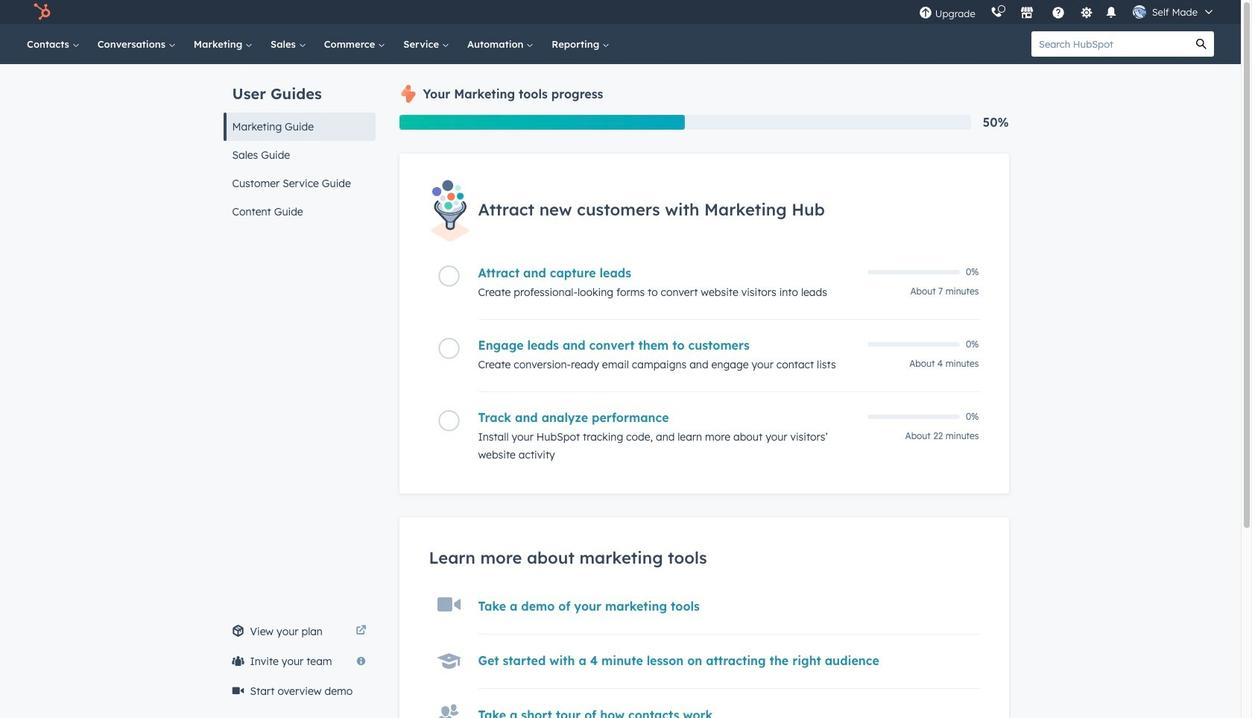 Task type: locate. For each thing, give the bounding box(es) containing it.
menu
[[912, 0, 1224, 24]]

link opens in a new window image
[[356, 626, 367, 637]]

link opens in a new window image
[[356, 623, 367, 641]]

user guides element
[[223, 64, 375, 226]]

progress bar
[[399, 115, 685, 130]]

Search HubSpot search field
[[1032, 31, 1189, 57]]



Task type: vqa. For each thing, say whether or not it's contained in the screenshot.
the sales
no



Task type: describe. For each thing, give the bounding box(es) containing it.
ruby anderson image
[[1133, 5, 1147, 19]]

marketplaces image
[[1021, 7, 1034, 20]]



